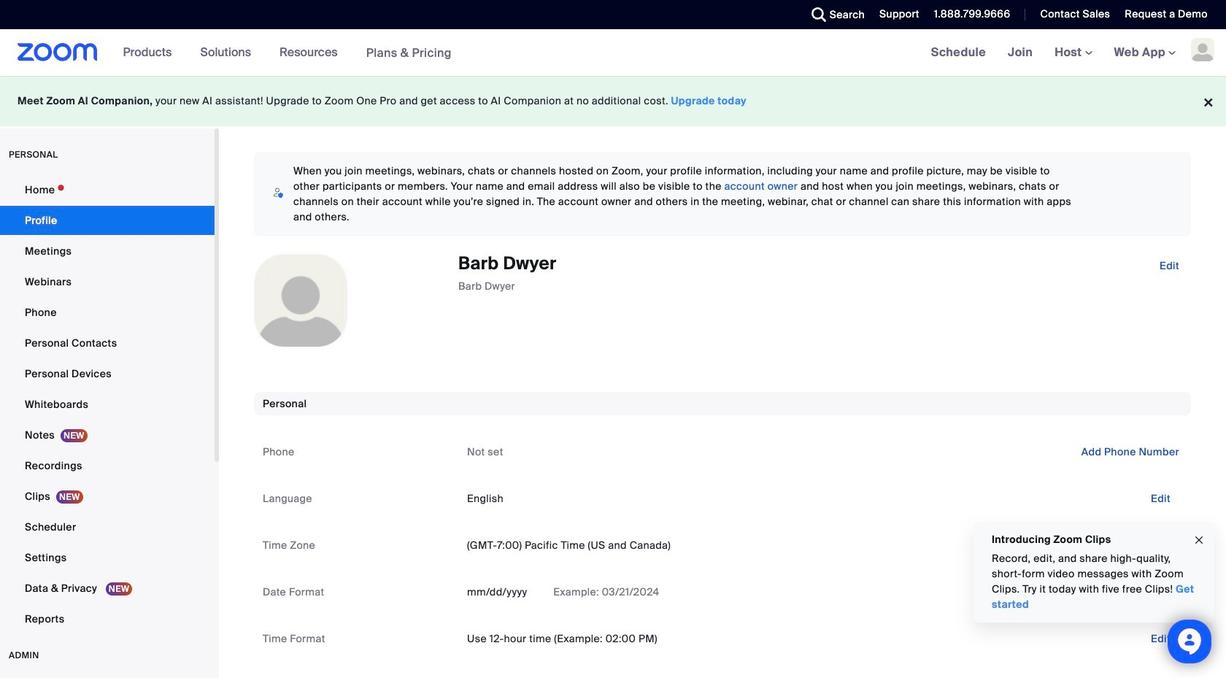 Task type: describe. For each thing, give the bounding box(es) containing it.
product information navigation
[[112, 29, 463, 77]]

user photo image
[[255, 255, 347, 347]]

meetings navigation
[[920, 29, 1226, 77]]

close image
[[1194, 532, 1205, 549]]



Task type: vqa. For each thing, say whether or not it's contained in the screenshot.
Star this whiteboard image for the Card for template Three Wishes element on the right of the page
no



Task type: locate. For each thing, give the bounding box(es) containing it.
footer
[[0, 76, 1226, 126]]

banner
[[0, 29, 1226, 77]]

edit user photo image
[[289, 294, 312, 307]]

zoom logo image
[[18, 43, 98, 61]]

personal menu menu
[[0, 175, 215, 635]]

profile picture image
[[1191, 38, 1215, 61]]



